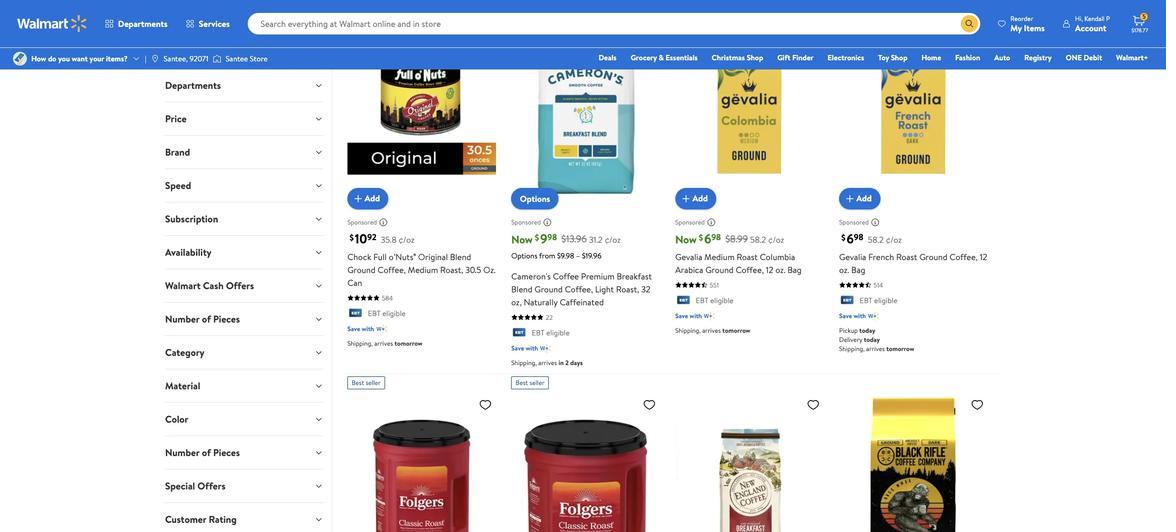 Task type: describe. For each thing, give the bounding box(es) containing it.
$19.96
[[582, 250, 602, 261]]

now for 6
[[676, 232, 697, 247]]

walmart+ link
[[1112, 52, 1154, 64]]

¢/oz inside $ 6 98 58.2 ¢/oz gevalia french roast ground coffee, 12 oz. bag
[[886, 234, 902, 246]]

auto link
[[990, 52, 1016, 64]]

gift
[[778, 52, 791, 63]]

cameron's
[[512, 270, 551, 282]]

sponsored for 92
[[348, 218, 377, 227]]

pieces for second the number of pieces tab from the bottom
[[213, 313, 240, 326]]

$ inside now $ 6 98 $8.99 58.2 ¢/oz gevalia medium roast columbia arabica ground coffee, 12 oz. bag
[[699, 232, 703, 244]]

number of pieces for 1st number of pieces dropdown button
[[165, 313, 240, 326]]

from
[[539, 250, 555, 261]]

–
[[576, 250, 580, 261]]

finder
[[793, 52, 814, 63]]

$8.99
[[726, 232, 748, 246]]

add to favorites list, black rifle coffee company tactisquatch, dark roast, ground coffee, 12 oz image
[[971, 398, 984, 412]]

save for 10
[[348, 324, 360, 334]]

number for second the number of pieces tab from the bottom
[[165, 313, 200, 326]]

shipping, arrives in 2 days
[[512, 358, 583, 367]]

32
[[641, 283, 651, 295]]

add for 6
[[693, 193, 708, 204]]

reorder my items
[[1011, 14, 1045, 34]]

store
[[250, 53, 268, 64]]

walmart cash offers
[[165, 279, 254, 293]]

2
[[566, 358, 569, 367]]

today right pickup
[[860, 326, 876, 335]]

offers inside 'dropdown button'
[[197, 480, 226, 493]]

christmas
[[712, 52, 745, 63]]

items?
[[106, 53, 128, 64]]

kendall
[[1085, 14, 1105, 23]]

12 inside now $ 6 98 $8.99 58.2 ¢/oz gevalia medium roast columbia arabica ground coffee, 12 oz. bag
[[766, 264, 774, 276]]

santee, 92071
[[164, 53, 208, 64]]

ebt for 10
[[368, 308, 381, 319]]

add to cart image
[[680, 192, 693, 205]]

subscription
[[165, 212, 218, 226]]

folgers classic roast ground coffee, medium roast coffee, 25.9 ounce canister image
[[512, 394, 660, 532]]

services
[[199, 18, 230, 30]]

options link
[[512, 188, 559, 209]]

original
[[418, 251, 448, 263]]

new england coffee breakfast blend ground coffee, 24 oz, bag image
[[676, 394, 824, 532]]

light
[[595, 283, 614, 295]]

columbia
[[760, 251, 795, 263]]

584
[[382, 294, 393, 303]]

58.2 inside now $ 6 98 $8.99 58.2 ¢/oz gevalia medium roast columbia arabica ground coffee, 12 oz. bag
[[751, 234, 766, 246]]

coffee
[[553, 270, 579, 282]]

fashion
[[956, 52, 981, 63]]

best for folgers classic roast ground coffee, 40.3-ounce image
[[352, 378, 364, 387]]

special offers tab
[[157, 470, 332, 503]]

22
[[546, 313, 553, 322]]

Walmart Site-Wide search field
[[248, 13, 981, 34]]

¢/oz inside now $ 9 98 $13.96 31.2 ¢/oz options from $9.98 – $19.96
[[605, 234, 621, 246]]

walmart
[[165, 279, 201, 293]]

price button
[[157, 102, 332, 135]]

days
[[571, 358, 583, 367]]

pickup
[[840, 326, 858, 335]]

oz. inside $ 6 98 58.2 ¢/oz gevalia french roast ground coffee, 12 oz. bag
[[840, 264, 850, 276]]

grocery & essentials
[[631, 52, 698, 63]]

walmart plus image for 98
[[869, 311, 879, 322]]

$ inside $ 10 92 35.8 ¢/oz chock full o'nuts® original blend ground coffee, medium roast, 30.5 oz. can
[[350, 232, 354, 244]]

registry link
[[1020, 52, 1057, 64]]

premium
[[581, 270, 615, 282]]

ground inside $ 6 98 58.2 ¢/oz gevalia french roast ground coffee, 12 oz. bag
[[920, 251, 948, 263]]

92
[[367, 231, 377, 243]]

roast inside now $ 6 98 $8.99 58.2 ¢/oz gevalia medium roast columbia arabica ground coffee, 12 oz. bag
[[737, 251, 758, 263]]

save with for 10
[[348, 324, 374, 334]]

registry
[[1025, 52, 1052, 63]]

58.2 inside $ 6 98 58.2 ¢/oz gevalia french roast ground coffee, 12 oz. bag
[[868, 234, 884, 246]]

departments button
[[96, 11, 177, 37]]

gift finder link
[[773, 52, 819, 64]]

$178.77
[[1132, 26, 1149, 34]]

35.8
[[381, 234, 397, 246]]

0 vertical spatial options
[[520, 193, 550, 205]]

ebt for 6
[[860, 295, 873, 306]]

my
[[1011, 22, 1022, 34]]

98 inside $ 6 98 58.2 ¢/oz gevalia french roast ground coffee, 12 oz. bag
[[854, 231, 864, 243]]

walmart cash offers tab
[[157, 269, 332, 302]]

departments tab
[[157, 69, 332, 102]]

ebt image for 10
[[348, 309, 364, 320]]

departments inside popup button
[[118, 18, 168, 30]]

chock
[[348, 251, 372, 263]]

number for 2nd the number of pieces tab
[[165, 446, 200, 460]]

98 for 6
[[712, 231, 721, 243]]

coffee, inside now $ 6 98 $8.99 58.2 ¢/oz gevalia medium roast columbia arabica ground coffee, 12 oz. bag
[[736, 264, 764, 276]]

with for 10
[[362, 324, 374, 334]]

home link
[[917, 52, 947, 64]]

category
[[165, 346, 205, 359]]

gevalia french roast ground coffee, 12 oz. bag image
[[840, 0, 989, 201]]

customer rating
[[165, 513, 237, 526]]

breakfast
[[617, 270, 652, 282]]

92071
[[190, 53, 208, 64]]

hi, kendall p account
[[1076, 14, 1111, 34]]

1 number of pieces button from the top
[[157, 303, 332, 336]]

1 horizontal spatial ebt image
[[512, 328, 528, 339]]

ad disclaimer and feedback for ingridsponsoredproducts image
[[543, 218, 552, 227]]

5
[[1143, 12, 1146, 21]]

coffee, inside "cameron's coffee premium breakfast blend ground coffee, light roast, 32 oz, naturally caffeinated"
[[565, 283, 593, 295]]

add to favorites list, gevalia medium roast columbia arabica ground coffee, 12 oz. bag image
[[807, 4, 820, 17]]

chock full o'nuts® original blend ground coffee, medium roast, 30.5 oz. can image
[[348, 0, 496, 201]]

ad disclaimer and feedback for ingridsponsoredproducts image for 98
[[871, 218, 880, 227]]

one debit
[[1066, 52, 1103, 63]]

one
[[1066, 52, 1082, 63]]

ad disclaimer and feedback for ingridsponsoredproducts image for 92
[[379, 218, 388, 227]]

12 inside $ 6 98 58.2 ¢/oz gevalia french roast ground coffee, 12 oz. bag
[[980, 251, 988, 263]]

brand button
[[157, 136, 332, 169]]

 image for santee store
[[213, 53, 221, 64]]

30.5
[[466, 264, 481, 276]]

toy
[[879, 52, 890, 63]]

category tab
[[157, 336, 332, 369]]

add button for $
[[676, 188, 717, 209]]

1 horizontal spatial walmart plus image
[[541, 343, 551, 354]]

ebt eligible for 6
[[696, 295, 734, 306]]

shop for toy shop
[[891, 52, 908, 63]]

customer rating tab
[[157, 503, 332, 532]]

2 number of pieces button from the top
[[157, 436, 332, 469]]

 image for santee, 92071
[[151, 54, 159, 63]]

tomorrow inside pickup today delivery today shipping, arrives tomorrow
[[887, 344, 915, 353]]

now for 9
[[512, 232, 533, 247]]

in
[[559, 358, 564, 367]]

oz,
[[512, 296, 522, 308]]

caffeinated
[[560, 296, 604, 308]]

5 $178.77
[[1132, 12, 1149, 34]]

eligible for 92
[[383, 308, 406, 319]]

hi,
[[1076, 14, 1083, 23]]

arrives down 551
[[703, 326, 721, 335]]

shop for christmas shop
[[747, 52, 764, 63]]

deals
[[599, 52, 617, 63]]

0 vertical spatial walmart plus image
[[377, 324, 387, 335]]

tomorrow for 6
[[723, 326, 751, 335]]

availability tab
[[157, 236, 332, 269]]

electronics link
[[823, 52, 869, 64]]

ebt for $
[[696, 295, 709, 306]]

cameron's coffee premium breakfast blend ground coffee, light roast, 32 oz, naturally caffeinated image
[[512, 0, 660, 201]]

sponsored for 9
[[512, 218, 541, 227]]

french
[[869, 251, 895, 263]]

services button
[[177, 11, 239, 37]]

6 inside $ 6 98 58.2 ¢/oz gevalia french roast ground coffee, 12 oz. bag
[[847, 229, 854, 248]]

search icon image
[[966, 19, 974, 28]]

save with for $
[[676, 311, 702, 321]]

color button
[[157, 403, 332, 436]]

price tab
[[157, 102, 332, 135]]

save for $
[[676, 311, 689, 321]]

grocery
[[631, 52, 657, 63]]



Task type: vqa. For each thing, say whether or not it's contained in the screenshot.
second Deal from right
no



Task type: locate. For each thing, give the bounding box(es) containing it.
with down ebt icon
[[690, 311, 702, 321]]

save with for 6
[[840, 311, 866, 321]]

walmart image
[[17, 15, 87, 32]]

walmart plus image down 584
[[377, 324, 387, 335]]

now inside now $ 6 98 $8.99 58.2 ¢/oz gevalia medium roast columbia arabica ground coffee, 12 oz. bag
[[676, 232, 697, 247]]

walmart plus image up shipping, arrives in 2 days
[[541, 343, 551, 354]]

save with down ebt icon
[[676, 311, 702, 321]]

¢/oz up o'nuts®
[[399, 234, 415, 246]]

gift finder
[[778, 52, 814, 63]]

now
[[512, 232, 533, 247], [676, 232, 697, 247]]

with for 6
[[854, 311, 866, 321]]

0 horizontal spatial 6
[[705, 229, 712, 248]]

medium down 'original'
[[408, 264, 438, 276]]

1 horizontal spatial add button
[[676, 188, 717, 209]]

eligible
[[711, 295, 734, 306], [875, 295, 898, 306], [383, 308, 406, 319], [547, 327, 570, 338]]

walmart plus image
[[377, 324, 387, 335], [541, 343, 551, 354]]

98 inside now $ 9 98 $13.96 31.2 ¢/oz options from $9.98 – $19.96
[[548, 231, 557, 243]]

1 of from the top
[[202, 313, 211, 326]]

1 horizontal spatial seller
[[530, 378, 545, 387]]

folgers classic roast ground coffee, 40.3-ounce image
[[348, 394, 496, 532]]

add to favorites list, chock full o'nuts® original blend ground coffee, medium roast, 30.5 oz. can image
[[479, 4, 492, 17]]

1 horizontal spatial roast
[[897, 251, 918, 263]]

departments
[[118, 18, 168, 30], [165, 79, 221, 92]]

sponsored down add to cart image
[[676, 218, 705, 227]]

1 horizontal spatial roast,
[[616, 283, 639, 295]]

price
[[165, 112, 187, 126]]

arrives right delivery
[[867, 344, 885, 353]]

1 ad disclaimer and feedback for ingridsponsoredproducts image from the left
[[379, 218, 388, 227]]

1 add button from the left
[[348, 188, 389, 209]]

1 6 from the left
[[705, 229, 712, 248]]

1 horizontal spatial tomorrow
[[723, 326, 751, 335]]

color
[[165, 413, 189, 426]]

2 best from the left
[[516, 378, 528, 387]]

0 horizontal spatial add button
[[348, 188, 389, 209]]

98 for 9
[[548, 231, 557, 243]]

category button
[[157, 336, 332, 369]]

ground inside "cameron's coffee premium breakfast blend ground coffee, light roast, 32 oz, naturally caffeinated"
[[535, 283, 563, 295]]

gevalia inside $ 6 98 58.2 ¢/oz gevalia french roast ground coffee, 12 oz. bag
[[840, 251, 867, 263]]

arrives inside pickup today delivery today shipping, arrives tomorrow
[[867, 344, 885, 353]]

$9.98
[[557, 250, 574, 261]]

shop right 'toy'
[[891, 52, 908, 63]]

coffee, inside $ 6 98 58.2 ¢/oz gevalia french roast ground coffee, 12 oz. bag
[[950, 251, 978, 263]]

1 horizontal spatial medium
[[705, 251, 735, 263]]

medium inside now $ 6 98 $8.99 58.2 ¢/oz gevalia medium roast columbia arabica ground coffee, 12 oz. bag
[[705, 251, 735, 263]]

save up shipping, arrives in 2 days
[[512, 344, 524, 353]]

ebt eligible down 551
[[696, 295, 734, 306]]

today right delivery
[[864, 335, 880, 344]]

2 horizontal spatial tomorrow
[[887, 344, 915, 353]]

customer rating button
[[157, 503, 332, 532]]

subscription button
[[157, 203, 332, 235]]

oz. inside now $ 6 98 $8.99 58.2 ¢/oz gevalia medium roast columbia arabica ground coffee, 12 oz. bag
[[776, 264, 786, 276]]

number up special
[[165, 446, 200, 460]]

2 add to cart image from the left
[[844, 192, 857, 205]]

0 vertical spatial blend
[[450, 251, 471, 263]]

tomorrow for 92
[[395, 339, 423, 348]]

eligible down 584
[[383, 308, 406, 319]]

departments button
[[157, 69, 332, 102]]

toy shop link
[[874, 52, 913, 64]]

1 number of pieces from the top
[[165, 313, 240, 326]]

1 horizontal spatial now
[[676, 232, 697, 247]]

number of pieces for first number of pieces dropdown button from the bottom of the page
[[165, 446, 240, 460]]

tomorrow
[[723, 326, 751, 335], [395, 339, 423, 348], [887, 344, 915, 353]]

0 vertical spatial of
[[202, 313, 211, 326]]

color tab
[[157, 403, 332, 436]]

1 shop from the left
[[747, 52, 764, 63]]

ad disclaimer and feedback for ingridsponsoredproducts image for 6
[[707, 218, 716, 227]]

0 vertical spatial 12
[[980, 251, 988, 263]]

with for $
[[690, 311, 702, 321]]

cameron's coffee premium breakfast blend ground coffee, light roast, 32 oz, naturally caffeinated
[[512, 270, 652, 308]]

0 horizontal spatial ebt image
[[348, 309, 364, 320]]

roast, left 30.5
[[440, 264, 463, 276]]

add button
[[348, 188, 389, 209], [676, 188, 717, 209], [840, 188, 881, 209]]

eligible down 22
[[547, 327, 570, 338]]

add for 98
[[857, 193, 872, 204]]

eligible down 551
[[711, 295, 734, 306]]

1 horizontal spatial  image
[[213, 53, 221, 64]]

add
[[365, 193, 380, 204], [693, 193, 708, 204], [857, 193, 872, 204]]

ebt eligible down 514
[[860, 295, 898, 306]]

speed
[[165, 179, 191, 192]]

roast,
[[440, 264, 463, 276], [616, 283, 639, 295]]

2 shop from the left
[[891, 52, 908, 63]]

number
[[165, 313, 200, 326], [165, 446, 200, 460]]

2 6 from the left
[[847, 229, 854, 248]]

black rifle coffee company tactisquatch, dark roast, ground coffee, 12 oz image
[[840, 394, 989, 532]]

arrives
[[703, 326, 721, 335], [375, 339, 393, 348], [867, 344, 885, 353], [539, 358, 557, 367]]

3 add from the left
[[857, 193, 872, 204]]

1 horizontal spatial 6
[[847, 229, 854, 248]]

bag inside now $ 6 98 $8.99 58.2 ¢/oz gevalia medium roast columbia arabica ground coffee, 12 oz. bag
[[788, 264, 802, 276]]

58.2
[[751, 234, 766, 246], [868, 234, 884, 246]]

medium down $8.99
[[705, 251, 735, 263]]

1 horizontal spatial 58.2
[[868, 234, 884, 246]]

medium
[[705, 251, 735, 263], [408, 264, 438, 276]]

sponsored for 98
[[840, 218, 869, 227]]

1 98 from the left
[[548, 231, 557, 243]]

roast right french
[[897, 251, 918, 263]]

0 horizontal spatial seller
[[366, 378, 381, 387]]

add to favorites list, new england coffee breakfast blend ground coffee, 24 oz, bag image
[[807, 398, 820, 412]]

0 vertical spatial shipping, arrives tomorrow
[[676, 326, 751, 335]]

shop right christmas
[[747, 52, 764, 63]]

eligible down 514
[[875, 295, 898, 306]]

0 horizontal spatial offers
[[197, 480, 226, 493]]

2 58.2 from the left
[[868, 234, 884, 246]]

1 horizontal spatial shop
[[891, 52, 908, 63]]

31.2
[[589, 234, 603, 246]]

offers
[[226, 279, 254, 293], [197, 480, 226, 493]]

1 horizontal spatial 98
[[712, 231, 721, 243]]

ebt image
[[676, 296, 692, 307]]

1 vertical spatial offers
[[197, 480, 226, 493]]

number of pieces button up 'category' dropdown button at bottom
[[157, 303, 332, 336]]

ad disclaimer and feedback for ingridsponsoredproducts image up french
[[871, 218, 880, 227]]

3 add button from the left
[[840, 188, 881, 209]]

now up arabica
[[676, 232, 697, 247]]

walmart cash offers button
[[157, 269, 332, 302]]

1 horizontal spatial add to cart image
[[844, 192, 857, 205]]

0 horizontal spatial oz.
[[776, 264, 786, 276]]

1 horizontal spatial best
[[516, 378, 528, 387]]

0 vertical spatial number of pieces tab
[[157, 303, 332, 336]]

ebt image down can
[[348, 309, 364, 320]]

¢/oz
[[399, 234, 415, 246], [605, 234, 621, 246], [768, 234, 785, 246], [886, 234, 902, 246]]

ebt eligible for 92
[[368, 308, 406, 319]]

4 sponsored from the left
[[840, 218, 869, 227]]

9
[[541, 229, 548, 248]]

1 gevalia from the left
[[676, 251, 703, 263]]

roast, inside "cameron's coffee premium breakfast blend ground coffee, light roast, 32 oz, naturally caffeinated"
[[616, 283, 639, 295]]

3 ¢/oz from the left
[[768, 234, 785, 246]]

how do you want your items?
[[31, 53, 128, 64]]

save with down can
[[348, 324, 374, 334]]

2 add from the left
[[693, 193, 708, 204]]

roast down $8.99
[[737, 251, 758, 263]]

save down can
[[348, 324, 360, 334]]

1 horizontal spatial gevalia
[[840, 251, 867, 263]]

gevalia up arabica
[[676, 251, 703, 263]]

pieces down cash
[[213, 313, 240, 326]]

with up pickup
[[854, 311, 866, 321]]

material tab
[[157, 370, 332, 403]]

1 sponsored from the left
[[348, 218, 377, 227]]

departments inside dropdown button
[[165, 79, 221, 92]]

 image
[[13, 52, 27, 66]]

number of pieces button down color tab
[[157, 436, 332, 469]]

ebt image for 6
[[840, 296, 856, 307]]

0 horizontal spatial ad disclaimer and feedback for ingridsponsoredproducts image
[[379, 218, 388, 227]]

options up cameron's
[[512, 250, 538, 261]]

0 horizontal spatial 12
[[766, 264, 774, 276]]

add to favorites list, folgers classic roast ground coffee, 40.3-ounce image
[[479, 398, 492, 412]]

1 vertical spatial blend
[[512, 283, 533, 295]]

98
[[548, 231, 557, 243], [712, 231, 721, 243], [854, 231, 864, 243]]

1 roast from the left
[[737, 251, 758, 263]]

2 best seller from the left
[[516, 378, 545, 387]]

1 vertical spatial medium
[[408, 264, 438, 276]]

0 vertical spatial ebt image
[[840, 296, 856, 307]]

number of pieces tab
[[157, 303, 332, 336], [157, 436, 332, 469]]

2 seller from the left
[[530, 378, 545, 387]]

2 horizontal spatial add button
[[840, 188, 881, 209]]

$ inside $ 6 98 58.2 ¢/oz gevalia french roast ground coffee, 12 oz. bag
[[842, 232, 846, 244]]

2 oz. from the left
[[840, 264, 850, 276]]

0 horizontal spatial add
[[365, 193, 380, 204]]

offers inside dropdown button
[[226, 279, 254, 293]]

bag
[[788, 264, 802, 276], [852, 264, 866, 276]]

98 inside now $ 6 98 $8.99 58.2 ¢/oz gevalia medium roast columbia arabica ground coffee, 12 oz. bag
[[712, 231, 721, 243]]

ground up 551
[[706, 264, 734, 276]]

$ inside now $ 9 98 $13.96 31.2 ¢/oz options from $9.98 – $19.96
[[535, 232, 539, 244]]

2 number of pieces from the top
[[165, 446, 240, 460]]

1 horizontal spatial bag
[[852, 264, 866, 276]]

ebt eligible down 584
[[368, 308, 406, 319]]

1 horizontal spatial walmart plus image
[[869, 311, 879, 322]]

0 horizontal spatial now
[[512, 232, 533, 247]]

1 horizontal spatial offers
[[226, 279, 254, 293]]

¢/oz up french
[[886, 234, 902, 246]]

essentials
[[666, 52, 698, 63]]

1 58.2 from the left
[[751, 234, 766, 246]]

3 98 from the left
[[854, 231, 864, 243]]

ad disclaimer and feedback for ingridsponsoredproducts image up 35.8 at the top left of the page
[[379, 218, 388, 227]]

walmart plus image down 551
[[705, 311, 715, 322]]

number of pieces down walmart cash offers
[[165, 313, 240, 326]]

2 gevalia from the left
[[840, 251, 867, 263]]

0 horizontal spatial walmart plus image
[[377, 324, 387, 335]]

best seller for folgers classic roast ground coffee, medium roast coffee, 25.9 ounce canister "image" at the bottom of the page
[[516, 378, 545, 387]]

0 vertical spatial offers
[[226, 279, 254, 293]]

10
[[355, 229, 367, 248]]

best seller
[[352, 378, 381, 387], [516, 378, 545, 387]]

save with up pickup
[[840, 311, 866, 321]]

1 seller from the left
[[366, 378, 381, 387]]

sponsored up french
[[840, 218, 869, 227]]

1 horizontal spatial shipping, arrives tomorrow
[[676, 326, 751, 335]]

sponsored left ad disclaimer and feedback for ingridsponsoredproducts icon
[[512, 218, 541, 227]]

arrives down 584
[[375, 339, 393, 348]]

2 sponsored from the left
[[512, 218, 541, 227]]

gevalia inside now $ 6 98 $8.99 58.2 ¢/oz gevalia medium roast columbia arabica ground coffee, 12 oz. bag
[[676, 251, 703, 263]]

number of pieces tab up 'category' dropdown button at bottom
[[157, 303, 332, 336]]

0 horizontal spatial best
[[352, 378, 364, 387]]

delivery
[[840, 335, 863, 344]]

medium inside $ 10 92 35.8 ¢/oz chock full o'nuts® original blend ground coffee, medium roast, 30.5 oz. can
[[408, 264, 438, 276]]

with down can
[[362, 324, 374, 334]]

subscription tab
[[157, 203, 332, 235]]

0 horizontal spatial tomorrow
[[395, 339, 423, 348]]

sponsored
[[348, 218, 377, 227], [512, 218, 541, 227], [676, 218, 705, 227], [840, 218, 869, 227]]

0 horizontal spatial 58.2
[[751, 234, 766, 246]]

ebt eligible down 22
[[532, 327, 570, 338]]

ground down chock
[[348, 264, 376, 276]]

1 vertical spatial shipping, arrives tomorrow
[[348, 339, 423, 348]]

number of pieces tab down color tab
[[157, 436, 332, 469]]

1 best from the left
[[352, 378, 364, 387]]

add to cart image
[[352, 192, 365, 205], [844, 192, 857, 205]]

1 ¢/oz from the left
[[399, 234, 415, 246]]

save down ebt icon
[[676, 311, 689, 321]]

add button for 6
[[840, 188, 881, 209]]

roast inside $ 6 98 58.2 ¢/oz gevalia french roast ground coffee, 12 oz. bag
[[897, 251, 918, 263]]

gevalia medium roast columbia arabica ground coffee, 12 oz. bag image
[[676, 0, 824, 201]]

special offers button
[[157, 470, 332, 503]]

1 oz. from the left
[[776, 264, 786, 276]]

4 ¢/oz from the left
[[886, 234, 902, 246]]

1 vertical spatial walmart plus image
[[541, 343, 551, 354]]

roast, down breakfast
[[616, 283, 639, 295]]

1 horizontal spatial add
[[693, 193, 708, 204]]

add to cart image for 6
[[844, 192, 857, 205]]

0 vertical spatial departments
[[118, 18, 168, 30]]

1 pieces from the top
[[213, 313, 240, 326]]

1 vertical spatial pieces
[[213, 446, 240, 460]]

auto
[[995, 52, 1011, 63]]

deals link
[[594, 52, 622, 64]]

2 add button from the left
[[676, 188, 717, 209]]

1 horizontal spatial oz.
[[840, 264, 850, 276]]

fashion link
[[951, 52, 986, 64]]

58.2 right $8.99
[[751, 234, 766, 246]]

0 vertical spatial roast,
[[440, 264, 463, 276]]

1 horizontal spatial blend
[[512, 283, 533, 295]]

1 vertical spatial roast,
[[616, 283, 639, 295]]

add to favorites list, cameron's coffee premium breakfast blend ground coffee, light roast, 32 oz, naturally caffeinated image
[[643, 4, 656, 17]]

2 vertical spatial ebt image
[[512, 328, 528, 339]]

offers right special
[[197, 480, 226, 493]]

1 vertical spatial departments
[[165, 79, 221, 92]]

2 horizontal spatial 98
[[854, 231, 864, 243]]

add button for 10
[[348, 188, 389, 209]]

1 vertical spatial number of pieces tab
[[157, 436, 332, 469]]

shipping, arrives tomorrow down ebt icon
[[676, 326, 751, 335]]

1 vertical spatial number of pieces button
[[157, 436, 332, 469]]

sponsored up 10
[[348, 218, 377, 227]]

ebt eligible for 98
[[860, 295, 898, 306]]

0 horizontal spatial roast
[[737, 251, 758, 263]]

ground inside $ 10 92 35.8 ¢/oz chock full o'nuts® original blend ground coffee, medium roast, 30.5 oz. can
[[348, 264, 376, 276]]

ground up naturally
[[535, 283, 563, 295]]

naturally
[[524, 296, 558, 308]]

walmart plus image up pickup today delivery today shipping, arrives tomorrow
[[869, 311, 879, 322]]

1 horizontal spatial best seller
[[516, 378, 545, 387]]

pieces up special offers tab
[[213, 446, 240, 460]]

toy shop
[[879, 52, 908, 63]]

0 horizontal spatial 98
[[548, 231, 557, 243]]

shipping,
[[676, 326, 701, 335], [348, 339, 373, 348], [840, 344, 865, 353], [512, 358, 537, 367]]

0 vertical spatial pieces
[[213, 313, 240, 326]]

0 horizontal spatial add to cart image
[[352, 192, 365, 205]]

blend up oz,
[[512, 283, 533, 295]]

reorder
[[1011, 14, 1034, 23]]

2 horizontal spatial ebt image
[[840, 296, 856, 307]]

2 ¢/oz from the left
[[605, 234, 621, 246]]

1 bag from the left
[[788, 264, 802, 276]]

you
[[58, 53, 70, 64]]

gevalia left french
[[840, 251, 867, 263]]

0 horizontal spatial shop
[[747, 52, 764, 63]]

add to cart image for 10
[[352, 192, 365, 205]]

seller for folgers classic roast ground coffee, medium roast coffee, 25.9 ounce canister "image" at the bottom of the page
[[530, 378, 545, 387]]

o'nuts®
[[389, 251, 416, 263]]

0 horizontal spatial best seller
[[352, 378, 381, 387]]

2 bag from the left
[[852, 264, 866, 276]]

arrives left in
[[539, 358, 557, 367]]

2 $ from the left
[[535, 232, 539, 244]]

debit
[[1084, 52, 1103, 63]]

add to favorites list, gevalia french roast ground coffee, 12 oz. bag image
[[971, 4, 984, 17]]

options up ad disclaimer and feedback for ingridsponsoredproducts icon
[[520, 193, 550, 205]]

3 $ from the left
[[699, 232, 703, 244]]

christmas shop
[[712, 52, 764, 63]]

save for 6
[[840, 311, 853, 321]]

0 vertical spatial medium
[[705, 251, 735, 263]]

seller for folgers classic roast ground coffee, 40.3-ounce image
[[366, 378, 381, 387]]

add for 92
[[365, 193, 380, 204]]

0 horizontal spatial blend
[[450, 251, 471, 263]]

2 of from the top
[[202, 446, 211, 460]]

1 walmart plus image from the left
[[705, 311, 715, 322]]

arabica
[[676, 264, 704, 276]]

cash
[[203, 279, 224, 293]]

shipping, arrives tomorrow for 92
[[348, 339, 423, 348]]

2 98 from the left
[[712, 231, 721, 243]]

account
[[1076, 22, 1107, 34]]

ground inside now $ 6 98 $8.99 58.2 ¢/oz gevalia medium roast columbia arabica ground coffee, 12 oz. bag
[[706, 264, 734, 276]]

1 vertical spatial 12
[[766, 264, 774, 276]]

0 horizontal spatial bag
[[788, 264, 802, 276]]

save up pickup
[[840, 311, 853, 321]]

1 vertical spatial ebt image
[[348, 309, 364, 320]]

1 add from the left
[[365, 193, 380, 204]]

best for folgers classic roast ground coffee, medium roast coffee, 25.9 ounce canister "image" at the bottom of the page
[[516, 378, 528, 387]]

ebt eligible
[[696, 295, 734, 306], [860, 295, 898, 306], [368, 308, 406, 319], [532, 327, 570, 338]]

blend inside $ 10 92 35.8 ¢/oz chock full o'nuts® original blend ground coffee, medium roast, 30.5 oz. can
[[450, 251, 471, 263]]

with up shipping, arrives in 2 days
[[526, 344, 538, 353]]

number of pieces up special offers on the bottom
[[165, 446, 240, 460]]

departments up |
[[118, 18, 168, 30]]

how
[[31, 53, 46, 64]]

eligible for 98
[[875, 295, 898, 306]]

Search search field
[[248, 13, 981, 34]]

roast, inside $ 10 92 35.8 ¢/oz chock full o'nuts® original blend ground coffee, medium roast, 30.5 oz. can
[[440, 264, 463, 276]]

items
[[1024, 22, 1045, 34]]

availability button
[[157, 236, 332, 269]]

rating
[[209, 513, 237, 526]]

0 vertical spatial number of pieces button
[[157, 303, 332, 336]]

2 walmart plus image from the left
[[869, 311, 879, 322]]

2 pieces from the top
[[213, 446, 240, 460]]

of down walmart cash offers
[[202, 313, 211, 326]]

bag inside $ 6 98 58.2 ¢/oz gevalia french roast ground coffee, 12 oz. bag
[[852, 264, 866, 276]]

save with up shipping, arrives in 2 days
[[512, 344, 538, 353]]

material button
[[157, 370, 332, 403]]

1 now from the left
[[512, 232, 533, 247]]

¢/oz inside $ 10 92 35.8 ¢/oz chock full o'nuts® original blend ground coffee, medium roast, 30.5 oz. can
[[399, 234, 415, 246]]

$
[[350, 232, 354, 244], [535, 232, 539, 244], [699, 232, 703, 244], [842, 232, 846, 244]]

0 horizontal spatial roast,
[[440, 264, 463, 276]]

1 $ from the left
[[350, 232, 354, 244]]

1 vertical spatial of
[[202, 446, 211, 460]]

santee
[[226, 53, 248, 64]]

2 now from the left
[[676, 232, 697, 247]]

coffee, inside $ 10 92 35.8 ¢/oz chock full o'nuts® original blend ground coffee, medium roast, 30.5 oz. can
[[378, 264, 406, 276]]

ad disclaimer and feedback for ingridsponsoredproducts image
[[379, 218, 388, 227], [707, 218, 716, 227], [871, 218, 880, 227]]

3 ad disclaimer and feedback for ingridsponsoredproducts image from the left
[[871, 218, 880, 227]]

¢/oz right 31.2
[[605, 234, 621, 246]]

2 number of pieces tab from the top
[[157, 436, 332, 469]]

now $ 9 98 $13.96 31.2 ¢/oz options from $9.98 – $19.96
[[512, 229, 621, 261]]

do
[[48, 53, 56, 64]]

ad disclaimer and feedback for ingridsponsoredproducts image up now $ 6 98 $8.99 58.2 ¢/oz gevalia medium roast columbia arabica ground coffee, 12 oz. bag
[[707, 218, 716, 227]]

6
[[705, 229, 712, 248], [847, 229, 854, 248]]

ebt image up pickup
[[840, 296, 856, 307]]

eligible for 6
[[711, 295, 734, 306]]

0 vertical spatial number of pieces
[[165, 313, 240, 326]]

0 horizontal spatial medium
[[408, 264, 438, 276]]

1 add to cart image from the left
[[352, 192, 365, 205]]

 image right |
[[151, 54, 159, 63]]

0 horizontal spatial gevalia
[[676, 251, 703, 263]]

coffee,
[[950, 251, 978, 263], [378, 264, 406, 276], [736, 264, 764, 276], [565, 283, 593, 295]]

with
[[690, 311, 702, 321], [854, 311, 866, 321], [362, 324, 374, 334], [526, 344, 538, 353]]

ebt image
[[840, 296, 856, 307], [348, 309, 364, 320], [512, 328, 528, 339]]

0 horizontal spatial  image
[[151, 54, 159, 63]]

best seller for folgers classic roast ground coffee, 40.3-ounce image
[[352, 378, 381, 387]]

add to favorites list, folgers classic roast ground coffee, medium roast coffee, 25.9 ounce canister image
[[643, 398, 656, 412]]

offers right cash
[[226, 279, 254, 293]]

sponsored for 6
[[676, 218, 705, 227]]

ground right french
[[920, 251, 948, 263]]

1 number from the top
[[165, 313, 200, 326]]

$ 6 98 58.2 ¢/oz gevalia french roast ground coffee, 12 oz. bag
[[840, 229, 988, 276]]

4 $ from the left
[[842, 232, 846, 244]]

customer
[[165, 513, 206, 526]]

1 horizontal spatial 12
[[980, 251, 988, 263]]

2 ad disclaimer and feedback for ingridsponsoredproducts image from the left
[[707, 218, 716, 227]]

pieces for 2nd the number of pieces tab
[[213, 446, 240, 460]]

551
[[710, 281, 719, 290]]

0 vertical spatial number
[[165, 313, 200, 326]]

2 roast from the left
[[897, 251, 918, 263]]

number of pieces button
[[157, 303, 332, 336], [157, 436, 332, 469]]

walmart plus image
[[705, 311, 715, 322], [869, 311, 879, 322]]

0 horizontal spatial shipping, arrives tomorrow
[[348, 339, 423, 348]]

blend inside "cameron's coffee premium breakfast blend ground coffee, light roast, 32 oz, naturally caffeinated"
[[512, 283, 533, 295]]

brand tab
[[157, 136, 332, 169]]

58.2 up french
[[868, 234, 884, 246]]

$ 10 92 35.8 ¢/oz chock full o'nuts® original blend ground coffee, medium roast, 30.5 oz. can
[[348, 229, 496, 289]]

now inside now $ 9 98 $13.96 31.2 ¢/oz options from $9.98 – $19.96
[[512, 232, 533, 247]]

ebt image down oz,
[[512, 328, 528, 339]]

6 inside now $ 6 98 $8.99 58.2 ¢/oz gevalia medium roast columbia arabica ground coffee, 12 oz. bag
[[705, 229, 712, 248]]

1 best seller from the left
[[352, 378, 381, 387]]

2 number from the top
[[165, 446, 200, 460]]

¢/oz inside now $ 6 98 $8.99 58.2 ¢/oz gevalia medium roast columbia arabica ground coffee, 12 oz. bag
[[768, 234, 785, 246]]

now left 9
[[512, 232, 533, 247]]

walmart plus image for 6
[[705, 311, 715, 322]]

1 number of pieces tab from the top
[[157, 303, 332, 336]]

of up special offers on the bottom
[[202, 446, 211, 460]]

departments down 92071
[[165, 79, 221, 92]]

speed tab
[[157, 169, 332, 202]]

¢/oz up 'columbia'
[[768, 234, 785, 246]]

|
[[145, 53, 146, 64]]

shipping, inside pickup today delivery today shipping, arrives tomorrow
[[840, 344, 865, 353]]

number down the walmart
[[165, 313, 200, 326]]

shipping, arrives tomorrow down 584
[[348, 339, 423, 348]]

want
[[72, 53, 88, 64]]

shipping, arrives tomorrow for 6
[[676, 326, 751, 335]]

2 horizontal spatial ad disclaimer and feedback for ingridsponsoredproducts image
[[871, 218, 880, 227]]

2 horizontal spatial add
[[857, 193, 872, 204]]

blend up 30.5
[[450, 251, 471, 263]]

your
[[90, 53, 104, 64]]

1 vertical spatial options
[[512, 250, 538, 261]]

3 sponsored from the left
[[676, 218, 705, 227]]

1 vertical spatial number
[[165, 446, 200, 460]]

1 horizontal spatial ad disclaimer and feedback for ingridsponsoredproducts image
[[707, 218, 716, 227]]

 image
[[213, 53, 221, 64], [151, 54, 159, 63]]

0 horizontal spatial walmart plus image
[[705, 311, 715, 322]]

santee,
[[164, 53, 188, 64]]

options inside now $ 9 98 $13.96 31.2 ¢/oz options from $9.98 – $19.96
[[512, 250, 538, 261]]

 image right 92071
[[213, 53, 221, 64]]

1 vertical spatial number of pieces
[[165, 446, 240, 460]]

grocery & essentials link
[[626, 52, 703, 64]]



